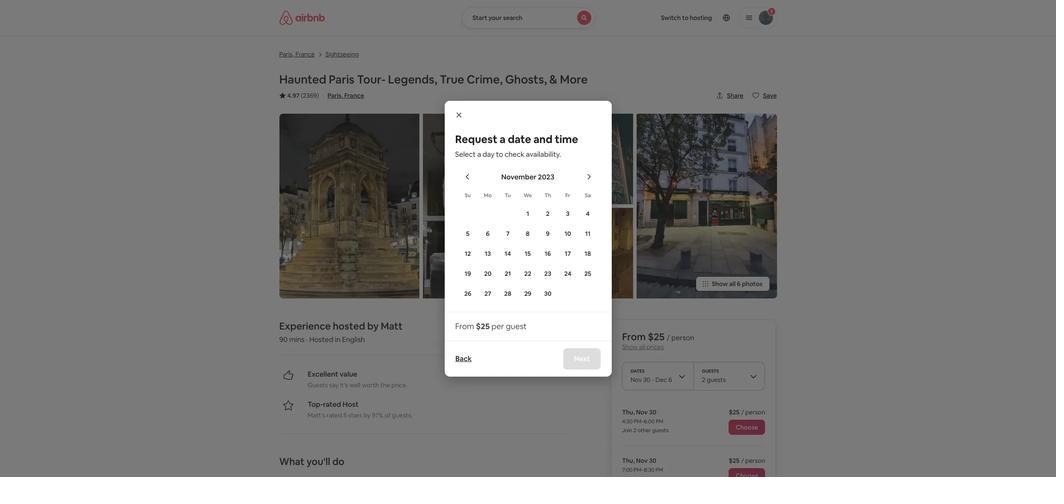 Task type: locate. For each thing, give the bounding box(es) containing it.
2 vertical spatial person
[[746, 457, 766, 465]]

Start your search search field
[[462, 7, 595, 28]]

30 up pm–8:30
[[649, 457, 657, 465]]

2 thu, from the top
[[623, 457, 635, 465]]

france down paris
[[345, 92, 364, 100]]

date
[[508, 132, 532, 146]]

learn more about the host, matt. image
[[545, 320, 570, 345], [545, 320, 570, 345]]

0 vertical spatial $25 / person
[[729, 409, 766, 417]]

by matt
[[368, 320, 403, 333]]

1 vertical spatial 30
[[649, 409, 657, 417]]

97%
[[372, 412, 384, 420]]

discover hidden corners of paris image
[[566, 208, 634, 299], [566, 208, 634, 299]]

1 horizontal spatial all
[[730, 280, 736, 288]]

person for thu, nov 30 4:30 pm–6:00 pm join 2 other guests
[[746, 409, 766, 417]]

0 vertical spatial nov
[[637, 409, 648, 417]]

1 vertical spatial paris, france link
[[328, 92, 364, 100]]

next
[[575, 354, 591, 363]]

17 button
[[558, 244, 578, 263]]

legends,
[[388, 72, 438, 87]]

november 2023
[[502, 172, 555, 182]]

$25 / person
[[729, 409, 766, 417], [729, 457, 766, 465]]

0 vertical spatial person
[[672, 333, 695, 343]]

per
[[492, 321, 504, 331]]

1 vertical spatial ·
[[306, 335, 308, 345]]

12
[[465, 250, 471, 258]]

0 horizontal spatial 6
[[486, 230, 490, 238]]

1 horizontal spatial show
[[712, 280, 728, 288]]

1 thu, from the top
[[623, 409, 635, 417]]

1 horizontal spatial france
[[345, 92, 364, 100]]

1 vertical spatial /
[[742, 409, 744, 417]]

30 right 29 button
[[545, 290, 552, 298]]

france up haunted
[[296, 50, 315, 58]]

17
[[565, 250, 571, 258]]

5 up 12
[[466, 230, 470, 238]]

28 button
[[498, 284, 518, 303]]

5
[[466, 230, 470, 238], [344, 412, 347, 420]]

1 vertical spatial 6
[[737, 280, 741, 288]]

nov inside thu, nov 30 4:30 pm–6:00 pm join 2 other guests
[[637, 409, 648, 417]]

1 vertical spatial a
[[478, 150, 481, 159]]

mins
[[289, 335, 305, 345]]

1 nov from the top
[[637, 409, 648, 417]]

$25
[[476, 321, 490, 331], [648, 331, 665, 343], [729, 409, 740, 417], [729, 457, 740, 465]]

1 vertical spatial thu,
[[623, 457, 635, 465]]

0 vertical spatial paris, france link
[[279, 49, 315, 59]]

30 inside thu, nov 30 4:30 pm–6:00 pm join 2 other guests
[[649, 409, 657, 417]]

13
[[485, 250, 491, 258]]

1 horizontal spatial a
[[500, 132, 506, 146]]

it's
[[340, 381, 348, 389]]

2 vertical spatial /
[[742, 457, 744, 465]]

thu, for thu, nov 30 4:30 pm–6:00 pm join 2 other guests
[[623, 409, 635, 417]]

1 horizontal spatial paris, france link
[[328, 92, 364, 100]]

/ for thu, nov 30 4:30 pm–6:00 pm join 2 other guests
[[742, 409, 744, 417]]

20 button
[[478, 264, 498, 283]]

30
[[545, 290, 552, 298], [649, 409, 657, 417], [649, 457, 657, 465]]

day
[[483, 150, 495, 159]]

0 horizontal spatial 5
[[344, 412, 347, 420]]

23
[[545, 270, 552, 278]]

0 horizontal spatial show
[[623, 343, 638, 351]]

value
[[340, 370, 358, 379]]

13 button
[[478, 244, 498, 263]]

all left photos
[[730, 280, 736, 288]]

0 vertical spatial ·
[[323, 92, 324, 100]]

22
[[525, 270, 532, 278]]

1 vertical spatial all
[[639, 343, 646, 351]]

mo
[[484, 192, 492, 199]]

pm up guests
[[656, 418, 664, 425]]

6 left photos
[[737, 280, 741, 288]]

0 vertical spatial 5
[[466, 230, 470, 238]]

matt's
[[308, 412, 325, 420]]

haunted
[[279, 72, 327, 87]]

1 vertical spatial paris,
[[328, 92, 343, 100]]

0 vertical spatial 6
[[486, 230, 490, 238]]

show
[[712, 280, 728, 288], [623, 343, 638, 351]]

hosted
[[310, 335, 334, 345]]

2 right join
[[634, 427, 637, 434]]

0 horizontal spatial a
[[478, 150, 481, 159]]

21
[[505, 270, 511, 278]]

what
[[279, 456, 305, 468]]

nov inside thu, nov 30 7:00 pm–8:30 pm
[[637, 457, 648, 465]]

show left prices
[[623, 343, 638, 351]]

all left prices
[[639, 343, 646, 351]]

back
[[455, 354, 472, 363]]

do
[[333, 456, 345, 468]]

a
[[500, 132, 506, 146], [478, 150, 481, 159]]

2
[[546, 210, 550, 218], [634, 427, 637, 434]]

a up to
[[500, 132, 506, 146]]

paris, france link up haunted
[[279, 49, 315, 59]]

fr
[[566, 192, 571, 199]]

discover the demon doors of notre dame image
[[566, 114, 634, 205], [566, 114, 634, 205]]

2 nov from the top
[[637, 457, 648, 465]]

19
[[465, 270, 471, 278]]

stars
[[348, 412, 362, 420]]

9 button
[[538, 224, 558, 243]]

top-rated host matt's rated 5 stars by 97% of guests.
[[308, 400, 413, 420]]

0 horizontal spatial all
[[639, 343, 646, 351]]

nov up pm–6:00
[[637, 409, 648, 417]]

6 button
[[478, 224, 498, 243]]

2 $25 / person from the top
[[729, 457, 766, 465]]

1 vertical spatial 5
[[344, 412, 347, 420]]

pm–8:30
[[634, 467, 655, 474]]

from $25 / person show all prices
[[623, 331, 695, 351]]

0 horizontal spatial paris,
[[279, 50, 294, 58]]

1 vertical spatial $25 / person
[[729, 457, 766, 465]]

90
[[279, 335, 288, 345]]

visit the cemetery of the innocents image
[[279, 114, 420, 299], [279, 114, 420, 299]]

share button
[[713, 88, 748, 103]]

2 down 'th'
[[546, 210, 550, 218]]

calendar application
[[448, 163, 909, 324]]

0 vertical spatial /
[[667, 333, 670, 343]]

request
[[455, 132, 498, 146]]

5 left stars
[[344, 412, 347, 420]]

14 button
[[498, 244, 518, 263]]

1 vertical spatial nov
[[637, 457, 648, 465]]

0 horizontal spatial ·
[[306, 335, 308, 345]]

november
[[502, 172, 537, 182]]

· inside experience hosted by matt 90 mins · hosted in english
[[306, 335, 308, 345]]

well
[[350, 381, 361, 389]]

sightseeing
[[326, 50, 359, 58]]

meet in front of this famous bookstore image
[[637, 114, 777, 299], [637, 114, 777, 299]]

27
[[485, 290, 492, 298]]

$25 / person down choose
[[729, 457, 766, 465]]

check
[[505, 150, 525, 159]]

from left prices
[[623, 331, 646, 343]]

paris, up haunted
[[279, 50, 294, 58]]

$25 / person up choose
[[729, 409, 766, 417]]

person
[[672, 333, 695, 343], [746, 409, 766, 417], [746, 457, 766, 465]]

pm inside thu, nov 30 4:30 pm–6:00 pm join 2 other guests
[[656, 418, 664, 425]]

1 horizontal spatial 2
[[634, 427, 637, 434]]

0 horizontal spatial from
[[455, 321, 475, 331]]

1 horizontal spatial ·
[[323, 92, 324, 100]]

pm right pm–8:30
[[656, 467, 664, 474]]

$25 inside from $25 / person show all prices
[[648, 331, 665, 343]]

1 vertical spatial person
[[746, 409, 766, 417]]

pm
[[656, 418, 664, 425], [656, 467, 664, 474]]

paris, france link down paris
[[328, 92, 364, 100]]

thu, inside thu, nov 30 7:00 pm–8:30 pm
[[623, 457, 635, 465]]

12 button
[[458, 244, 478, 263]]

0 vertical spatial france
[[296, 50, 315, 58]]

0 horizontal spatial france
[[296, 50, 315, 58]]

8 button
[[518, 224, 538, 243]]

2 button
[[538, 204, 558, 223]]

get up close with some of paris' furry friends image
[[423, 114, 562, 299], [423, 114, 562, 299]]

availability.
[[526, 150, 561, 159]]

show all 6 photos link
[[696, 277, 770, 292]]

from
[[455, 321, 475, 331], [623, 331, 646, 343]]

excellent value guests say it's well worth the price.
[[308, 370, 408, 389]]

show left photos
[[712, 280, 728, 288]]

thu, up 7:00
[[623, 457, 635, 465]]

6 left 7
[[486, 230, 490, 238]]

0 vertical spatial 2
[[546, 210, 550, 218]]

from up back
[[455, 321, 475, 331]]

1 horizontal spatial 5
[[466, 230, 470, 238]]

rated left "host"
[[323, 400, 341, 409]]

back button
[[451, 350, 476, 368]]

nov up pm–8:30
[[637, 457, 648, 465]]

1 button
[[518, 204, 538, 223]]

· right '(2369)'
[[323, 92, 324, 100]]

join
[[623, 427, 633, 434]]

worth
[[362, 381, 379, 389]]

1 vertical spatial 2
[[634, 427, 637, 434]]

4.97 (2369)
[[287, 92, 319, 100]]

paris,
[[279, 50, 294, 58], [328, 92, 343, 100]]

paris, down paris
[[328, 92, 343, 100]]

person inside from $25 / person show all prices
[[672, 333, 695, 343]]

· right 'mins'
[[306, 335, 308, 345]]

30 up pm–6:00
[[649, 409, 657, 417]]

0 vertical spatial show
[[712, 280, 728, 288]]

2 vertical spatial 30
[[649, 457, 657, 465]]

save
[[764, 92, 777, 100]]

1 horizontal spatial from
[[623, 331, 646, 343]]

thu, up the 4:30
[[623, 409, 635, 417]]

0 horizontal spatial 2
[[546, 210, 550, 218]]

0 vertical spatial pm
[[656, 418, 664, 425]]

0 vertical spatial rated
[[323, 400, 341, 409]]

thu, inside thu, nov 30 4:30 pm–6:00 pm join 2 other guests
[[623, 409, 635, 417]]

tour-
[[357, 72, 386, 87]]

29 button
[[518, 284, 538, 303]]

1 vertical spatial pm
[[656, 467, 664, 474]]

30 inside thu, nov 30 7:00 pm–8:30 pm
[[649, 457, 657, 465]]

pm inside thu, nov 30 7:00 pm–8:30 pm
[[656, 467, 664, 474]]

21 button
[[498, 264, 518, 283]]

guests
[[653, 427, 669, 434]]

1 $25 / person from the top
[[729, 409, 766, 417]]

10 button
[[558, 224, 578, 243]]

(2369)
[[301, 92, 319, 100]]

0 vertical spatial 30
[[545, 290, 552, 298]]

1 vertical spatial show
[[623, 343, 638, 351]]

0 vertical spatial thu,
[[623, 409, 635, 417]]

29
[[525, 290, 532, 298]]

4.97
[[287, 92, 300, 100]]

price.
[[392, 381, 408, 389]]

th
[[545, 192, 551, 199]]

sa
[[585, 192, 591, 199]]

from inside from $25 / person show all prices
[[623, 331, 646, 343]]

0 vertical spatial all
[[730, 280, 736, 288]]

rated right matt's
[[327, 412, 342, 420]]

a left day
[[478, 150, 481, 159]]

5 inside top-rated host matt's rated 5 stars by 97% of guests.
[[344, 412, 347, 420]]



Task type: describe. For each thing, give the bounding box(es) containing it.
7:00
[[623, 467, 633, 474]]

start
[[473, 14, 488, 22]]

6 inside button
[[486, 230, 490, 238]]

25 button
[[578, 264, 598, 283]]

all inside from $25 / person show all prices
[[639, 343, 646, 351]]

hosted
[[333, 320, 365, 333]]

20
[[485, 270, 492, 278]]

person for thu, nov 30 7:00 pm–8:30 pm
[[746, 457, 766, 465]]

thu, nov 30 7:00 pm–8:30 pm
[[623, 457, 664, 474]]

5 button
[[458, 224, 478, 243]]

1 horizontal spatial 6
[[737, 280, 741, 288]]

select
[[455, 150, 476, 159]]

1 vertical spatial rated
[[327, 412, 342, 420]]

/ for thu, nov 30 7:00 pm–8:30 pm
[[742, 457, 744, 465]]

say
[[329, 381, 339, 389]]

haunted paris tour- legends, true crime, ghosts, & more
[[279, 72, 588, 87]]

2023
[[538, 172, 555, 182]]

save button
[[749, 88, 781, 103]]

from for from $25 / person show all prices
[[623, 331, 646, 343]]

request a date and time select a day to check availability.
[[455, 132, 579, 159]]

start your search button
[[462, 7, 595, 28]]

27 button
[[478, 284, 498, 303]]

you'll
[[307, 456, 330, 468]]

from $25 per guest
[[455, 321, 527, 331]]

english
[[342, 335, 365, 345]]

2 inside thu, nov 30 4:30 pm–6:00 pm join 2 other guests
[[634, 427, 637, 434]]

true
[[440, 72, 465, 87]]

thu, nov 30 4:30 pm–6:00 pm join 2 other guests
[[623, 409, 669, 434]]

3
[[566, 210, 570, 218]]

30 for thu, nov 30 4:30 pm–6:00 pm join 2 other guests
[[649, 409, 657, 417]]

4 button
[[578, 204, 598, 223]]

28
[[505, 290, 512, 298]]

nov for thu, nov 30 4:30 pm–6:00 pm join 2 other guests
[[637, 409, 648, 417]]

pm–6:00
[[634, 418, 655, 425]]

thu, for thu, nov 30 7:00 pm–8:30 pm
[[623, 457, 635, 465]]

30 inside button
[[545, 290, 552, 298]]

experience hosted by matt 90 mins · hosted in english
[[279, 320, 403, 345]]

crime,
[[467, 72, 503, 87]]

pm for thu, nov 30 7:00 pm–8:30 pm
[[656, 467, 664, 474]]

show all 6 photos
[[712, 280, 763, 288]]

paris
[[329, 72, 355, 87]]

4
[[586, 210, 590, 218]]

16 button
[[538, 244, 558, 263]]

9
[[546, 230, 550, 238]]

1 horizontal spatial paris,
[[328, 92, 343, 100]]

from for from $25 per guest
[[455, 321, 475, 331]]

10
[[565, 230, 571, 238]]

19 button
[[458, 264, 478, 283]]

profile element
[[606, 0, 777, 36]]

$25 / person for thu, nov 30 7:00 pm–8:30 pm
[[729, 457, 766, 465]]

24
[[565, 270, 572, 278]]

prices
[[647, 343, 664, 351]]

by
[[364, 412, 371, 420]]

· paris, france
[[323, 92, 364, 100]]

4:30
[[623, 418, 633, 425]]

su
[[465, 192, 471, 199]]

/ inside from $25 / person show all prices
[[667, 333, 670, 343]]

nov for thu, nov 30 7:00 pm–8:30 pm
[[637, 457, 648, 465]]

time
[[555, 132, 579, 146]]

show inside from $25 / person show all prices
[[623, 343, 638, 351]]

0 vertical spatial a
[[500, 132, 506, 146]]

guests
[[308, 381, 328, 389]]

15 button
[[518, 244, 538, 263]]

of
[[385, 412, 391, 420]]

$25 / person for thu, nov 30 4:30 pm–6:00 pm join 2 other guests
[[729, 409, 766, 417]]

excellent
[[308, 370, 338, 379]]

share
[[727, 92, 744, 100]]

25
[[585, 270, 592, 278]]

to
[[496, 150, 504, 159]]

your
[[489, 14, 502, 22]]

18
[[585, 250, 591, 258]]

host
[[343, 400, 359, 409]]

30 for thu, nov 30 7:00 pm–8:30 pm
[[649, 457, 657, 465]]

18 button
[[578, 244, 598, 263]]

1 vertical spatial france
[[345, 92, 364, 100]]

0 horizontal spatial paris, france link
[[279, 49, 315, 59]]

1
[[527, 210, 530, 218]]

show all prices button
[[623, 343, 664, 351]]

7
[[506, 230, 510, 238]]

0 vertical spatial paris,
[[279, 50, 294, 58]]

23 button
[[538, 264, 558, 283]]

choose link
[[729, 420, 766, 435]]

start your search
[[473, 14, 523, 22]]

next button
[[564, 348, 601, 370]]

and
[[534, 132, 553, 146]]

15
[[525, 250, 531, 258]]

pm for thu, nov 30 4:30 pm–6:00 pm join 2 other guests
[[656, 418, 664, 425]]

guests.
[[392, 412, 413, 420]]

show inside show all 6 photos link
[[712, 280, 728, 288]]

sightseeing link
[[326, 49, 359, 59]]

top-
[[308, 400, 323, 409]]

5 inside button
[[466, 230, 470, 238]]

more
[[560, 72, 588, 87]]

other
[[638, 427, 652, 434]]

2 inside button
[[546, 210, 550, 218]]

24 button
[[558, 264, 578, 283]]

choose
[[736, 424, 759, 432]]



Task type: vqa. For each thing, say whether or not it's contained in the screenshot.
with inside the about airbnb for work arranging accommodation for business trips is a cinch with airbnb for work, which puts a worldwide selection of homes and boutique hotels al…
no



